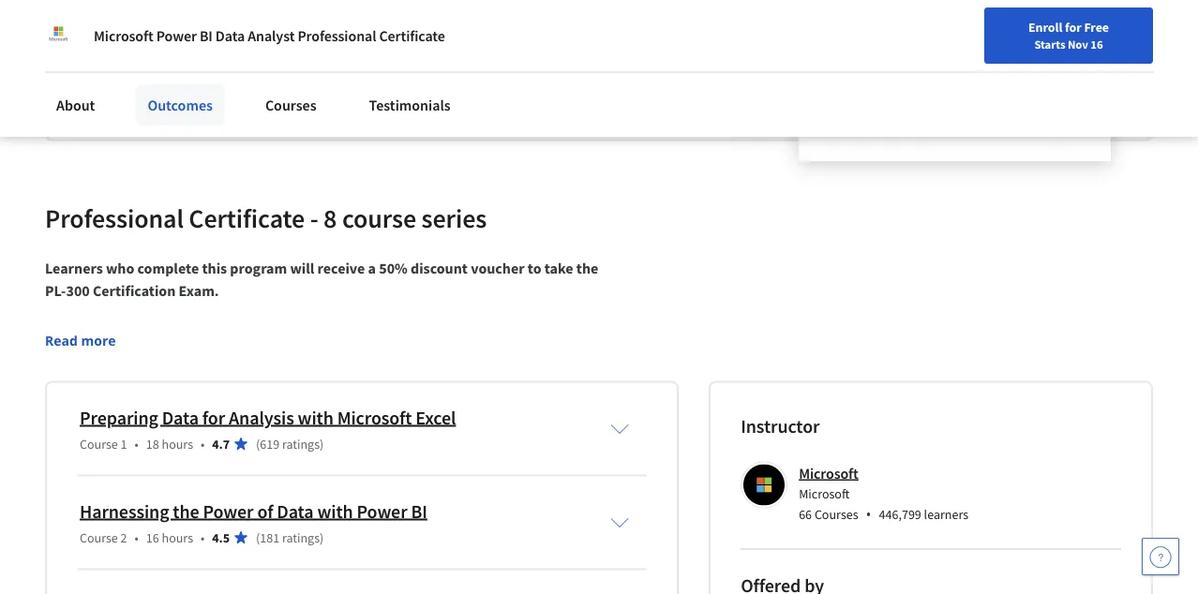 Task type: locate. For each thing, give the bounding box(es) containing it.
1 horizontal spatial professional
[[298, 26, 377, 45]]

) right 181
[[320, 530, 324, 547]]

course left 1 at the bottom left of the page
[[80, 436, 118, 453]]

courses
[[265, 96, 317, 114], [815, 507, 859, 524]]

certificate up program
[[189, 202, 305, 235]]

microsoft link
[[799, 464, 859, 483]]

• right the 2
[[135, 530, 139, 547]]

learners
[[45, 260, 103, 278]]

1 horizontal spatial for
[[1066, 19, 1082, 36]]

courses right 66
[[815, 507, 859, 524]]

microsoft image
[[45, 23, 71, 49], [744, 465, 785, 506]]

1 ) from the top
[[320, 436, 324, 453]]

0 vertical spatial hours
[[162, 436, 193, 453]]

coursera image
[[15, 15, 134, 45]]

data left analyst
[[216, 26, 245, 45]]

to up media
[[197, 62, 210, 81]]

to left take
[[528, 260, 542, 278]]

microsoft left excel
[[337, 406, 412, 430]]

to
[[197, 62, 210, 81], [528, 260, 542, 278]]

1 horizontal spatial the
[[577, 260, 599, 278]]

this up the it
[[105, 62, 128, 81]]

16 inside enroll for free starts nov 16
[[1091, 37, 1104, 52]]

)
[[320, 436, 324, 453], [320, 530, 324, 547]]

read more
[[45, 332, 116, 350]]

0 vertical spatial courses
[[265, 96, 317, 114]]

1 horizontal spatial 16
[[1091, 37, 1104, 52]]

2 ) from the top
[[320, 530, 324, 547]]

microsoft power bi data analyst professional certificate
[[94, 26, 445, 45]]

menu item
[[874, 19, 995, 80]]

0 vertical spatial certificate
[[379, 26, 445, 45]]

the right take
[[577, 260, 599, 278]]

hours
[[162, 436, 193, 453], [162, 530, 193, 547]]

1 vertical spatial your
[[271, 85, 300, 104]]

1 ( from the top
[[256, 436, 260, 453]]

2 hours from the top
[[162, 530, 193, 547]]

this up exam.
[[202, 260, 227, 278]]

2 ( from the top
[[256, 530, 260, 547]]

testimonials
[[369, 96, 451, 114]]

earn
[[77, 12, 129, 45]]

16
[[1091, 37, 1104, 52], [146, 530, 159, 547]]

1 vertical spatial )
[[320, 530, 324, 547]]

coursera career certificate image
[[799, 0, 1112, 161]]

1 vertical spatial the
[[173, 500, 199, 524]]

446,799
[[880, 507, 922, 524]]

hours for the
[[162, 530, 193, 547]]

2 vertical spatial data
[[277, 500, 314, 524]]

0 horizontal spatial courses
[[265, 96, 317, 114]]

excel
[[416, 406, 456, 430]]

0 horizontal spatial this
[[105, 62, 128, 81]]

review
[[386, 85, 428, 104]]

1 vertical spatial hours
[[162, 530, 193, 547]]

• inside microsoft microsoft 66 courses • 446,799 learners
[[866, 505, 872, 525]]

professional up profile,
[[298, 26, 377, 45]]

(
[[256, 436, 260, 453], [256, 530, 260, 547]]

0 vertical spatial with
[[298, 406, 334, 430]]

1 vertical spatial data
[[162, 406, 199, 430]]

1 vertical spatial this
[[202, 260, 227, 278]]

complete
[[138, 260, 199, 278]]

media
[[187, 85, 226, 104]]

1 vertical spatial a
[[368, 260, 376, 278]]

program
[[230, 260, 287, 278]]

( down harnessing the power of data with power bi link
[[256, 530, 260, 547]]

0 vertical spatial ratings
[[282, 436, 320, 453]]

None search field
[[252, 12, 440, 49]]

0 horizontal spatial to
[[197, 62, 210, 81]]

0 vertical spatial )
[[320, 436, 324, 453]]

1 vertical spatial ratings
[[282, 530, 320, 547]]

enroll for free starts nov 16
[[1029, 19, 1110, 52]]

course left the 2
[[80, 530, 118, 547]]

• left 4.7
[[201, 436, 205, 453]]

for up nov
[[1066, 19, 1082, 36]]

your
[[213, 62, 242, 81], [271, 85, 300, 104]]

free
[[1085, 19, 1110, 36]]

series
[[422, 202, 487, 235]]

professional up 'who'
[[45, 202, 184, 235]]

0 horizontal spatial data
[[162, 406, 199, 430]]

1 vertical spatial microsoft image
[[744, 465, 785, 506]]

1 horizontal spatial to
[[528, 260, 542, 278]]

( down analysis
[[256, 436, 260, 453]]

2 ratings from the top
[[282, 530, 320, 547]]

will
[[290, 260, 315, 278]]

2 horizontal spatial power
[[357, 500, 408, 524]]

181
[[260, 530, 280, 547]]

1 horizontal spatial courses
[[815, 507, 859, 524]]

619
[[260, 436, 280, 453]]

this
[[105, 62, 128, 81], [202, 260, 227, 278]]

0 horizontal spatial microsoft image
[[45, 23, 71, 49]]

ratings right 619
[[282, 436, 320, 453]]

0 horizontal spatial for
[[202, 406, 225, 430]]

( for of
[[256, 530, 260, 547]]

2
[[121, 530, 127, 547]]

•
[[135, 436, 139, 453], [201, 436, 205, 453], [866, 505, 872, 525], [135, 530, 139, 547], [201, 530, 205, 547]]

• right 1 at the bottom left of the page
[[135, 436, 139, 453]]

1 vertical spatial course
[[80, 530, 118, 547]]

0 vertical spatial course
[[80, 436, 118, 453]]

microsoft
[[94, 26, 153, 45], [337, 406, 412, 430], [799, 464, 859, 483], [799, 486, 850, 503]]

for
[[1066, 19, 1082, 36], [202, 406, 225, 430]]

0 vertical spatial the
[[577, 260, 599, 278]]

hours right 18
[[162, 436, 193, 453]]

1 hours from the top
[[162, 436, 193, 453]]

0 vertical spatial 16
[[1091, 37, 1104, 52]]

the
[[577, 260, 599, 278], [173, 500, 199, 524]]

data
[[216, 26, 245, 45], [162, 406, 199, 430], [277, 500, 314, 524]]

0 vertical spatial for
[[1066, 19, 1082, 36]]

microsoft image left earn
[[45, 23, 71, 49]]

0 horizontal spatial certificate
[[189, 202, 305, 235]]

0 vertical spatial to
[[197, 62, 210, 81]]

learners
[[925, 507, 969, 524]]

to inside learners who complete this program will receive a 50% discount voucher to take the pl-300 certification exam.
[[528, 260, 542, 278]]

hours left the 4.5 at the bottom of page
[[162, 530, 193, 547]]

for up 4.7
[[202, 406, 225, 430]]

discount
[[411, 260, 468, 278]]

courses down the linkedin
[[265, 96, 317, 114]]

certificate up the or
[[379, 26, 445, 45]]

profile,
[[302, 62, 347, 81]]

1 horizontal spatial your
[[271, 85, 300, 104]]

0 horizontal spatial your
[[213, 62, 242, 81]]

exam.
[[179, 282, 219, 301]]

with up ( 181 ratings )
[[318, 500, 353, 524]]

ratings
[[282, 436, 320, 453], [282, 530, 320, 547]]

0 horizontal spatial a
[[134, 12, 147, 45]]

in
[[256, 85, 268, 104]]

1 course from the top
[[80, 436, 118, 453]]

data up course 1 • 18 hours •
[[162, 406, 199, 430]]

of
[[257, 500, 273, 524]]

course
[[80, 436, 118, 453], [80, 530, 118, 547]]

about
[[56, 96, 95, 114]]

take
[[545, 260, 574, 278]]

1 vertical spatial bi
[[411, 500, 428, 524]]

to inside add this credential to your linkedin profile, resume, or cv share it on social media and in your performance review
[[197, 62, 210, 81]]

harnessing the power of data with power bi link
[[80, 500, 428, 524]]

testimonials link
[[358, 84, 462, 126]]

for inside enroll for free starts nov 16
[[1066, 19, 1082, 36]]

2 horizontal spatial data
[[277, 500, 314, 524]]

bi
[[200, 26, 213, 45], [411, 500, 428, 524]]

your right in
[[271, 85, 300, 104]]

0 vertical spatial bi
[[200, 26, 213, 45]]

read
[[45, 332, 78, 350]]

nov
[[1068, 37, 1089, 52]]

linkedin
[[245, 62, 299, 81]]

0 vertical spatial this
[[105, 62, 128, 81]]

data up ( 181 ratings )
[[277, 500, 314, 524]]

certification
[[93, 282, 176, 301]]

2 course from the top
[[80, 530, 118, 547]]

on
[[128, 85, 144, 104]]

) right 619
[[320, 436, 324, 453]]

• left 446,799 at bottom
[[866, 505, 872, 525]]

0 vertical spatial your
[[213, 62, 242, 81]]

1 vertical spatial courses
[[815, 507, 859, 524]]

harnessing the power of data with power bi
[[80, 500, 428, 524]]

resume,
[[350, 62, 400, 81]]

certificate
[[379, 26, 445, 45], [189, 202, 305, 235]]

0 horizontal spatial bi
[[200, 26, 213, 45]]

1
[[121, 436, 127, 453]]

a right earn
[[134, 12, 147, 45]]

enroll
[[1029, 19, 1063, 36]]

hours for data
[[162, 436, 193, 453]]

16 down free
[[1091, 37, 1104, 52]]

1 vertical spatial to
[[528, 260, 542, 278]]

course 2 • 16 hours •
[[80, 530, 205, 547]]

outcomes link
[[136, 84, 224, 126]]

1 horizontal spatial power
[[203, 500, 254, 524]]

• left the 4.5 at the bottom of page
[[201, 530, 205, 547]]

microsoft up 66
[[799, 464, 859, 483]]

1 ratings from the top
[[282, 436, 320, 453]]

0 vertical spatial (
[[256, 436, 260, 453]]

your up the and
[[213, 62, 242, 81]]

pl-
[[45, 282, 66, 301]]

with
[[298, 406, 334, 430], [318, 500, 353, 524]]

16 right the 2
[[146, 530, 159, 547]]

more
[[81, 332, 116, 350]]

help center image
[[1150, 546, 1173, 569]]

1 horizontal spatial a
[[368, 260, 376, 278]]

ratings right 181
[[282, 530, 320, 547]]

0 horizontal spatial professional
[[45, 202, 184, 235]]

0 vertical spatial data
[[216, 26, 245, 45]]

1 horizontal spatial this
[[202, 260, 227, 278]]

0 horizontal spatial 16
[[146, 530, 159, 547]]

with up the ( 619 ratings )
[[298, 406, 334, 430]]

-
[[310, 202, 319, 235]]

power
[[156, 26, 197, 45], [203, 500, 254, 524], [357, 500, 408, 524]]

1 vertical spatial (
[[256, 530, 260, 547]]

0 horizontal spatial power
[[156, 26, 197, 45]]

1 vertical spatial with
[[318, 500, 353, 524]]

microsoft image down instructor
[[744, 465, 785, 506]]

professional
[[298, 26, 377, 45], [45, 202, 184, 235]]

a
[[134, 12, 147, 45], [368, 260, 376, 278]]

a left 50%
[[368, 260, 376, 278]]

course for preparing  data for analysis with microsoft excel
[[80, 436, 118, 453]]

the up course 2 • 16 hours •
[[173, 500, 199, 524]]

share
[[77, 85, 113, 104]]



Task type: vqa. For each thing, say whether or not it's contained in the screenshot.
'200'
no



Task type: describe. For each thing, give the bounding box(es) containing it.
about link
[[45, 84, 106, 126]]

course
[[342, 202, 417, 235]]

social
[[147, 85, 184, 104]]

this inside learners who complete this program will receive a 50% discount voucher to take the pl-300 certification exam.
[[202, 260, 227, 278]]

course for harnessing the power of data with power bi
[[80, 530, 118, 547]]

show notifications image
[[1014, 23, 1037, 46]]

starts
[[1035, 37, 1066, 52]]

voucher
[[471, 260, 525, 278]]

courses inside microsoft microsoft 66 courses • 446,799 learners
[[815, 507, 859, 524]]

0 vertical spatial a
[[134, 12, 147, 45]]

) for data
[[320, 530, 324, 547]]

microsoft up add
[[94, 26, 153, 45]]

0 horizontal spatial the
[[173, 500, 199, 524]]

300
[[66, 282, 90, 301]]

1 horizontal spatial microsoft image
[[744, 465, 785, 506]]

1 vertical spatial professional
[[45, 202, 184, 235]]

analyst
[[248, 26, 295, 45]]

1 horizontal spatial bi
[[411, 500, 428, 524]]

or
[[403, 62, 417, 81]]

a inside learners who complete this program will receive a 50% discount voucher to take the pl-300 certification exam.
[[368, 260, 376, 278]]

0 vertical spatial microsoft image
[[45, 23, 71, 49]]

1 vertical spatial for
[[202, 406, 225, 430]]

learners who complete this program will receive a 50% discount voucher to take the pl-300 certification exam.
[[45, 260, 602, 301]]

harnessing
[[80, 500, 169, 524]]

receive
[[318, 260, 365, 278]]

instructor
[[741, 415, 820, 438]]

preparing
[[80, 406, 158, 430]]

1 vertical spatial certificate
[[189, 202, 305, 235]]

microsoft microsoft 66 courses • 446,799 learners
[[799, 464, 969, 525]]

read more button
[[45, 331, 116, 351]]

and
[[229, 85, 253, 104]]

performance
[[303, 85, 383, 104]]

earn a career certificate
[[77, 12, 341, 45]]

1 horizontal spatial data
[[216, 26, 245, 45]]

( for analysis
[[256, 436, 260, 453]]

preparing  data for analysis with microsoft excel link
[[80, 406, 456, 430]]

8
[[324, 202, 337, 235]]

0 vertical spatial professional
[[298, 26, 377, 45]]

credential
[[131, 62, 194, 81]]

microsoft down the "microsoft" link
[[799, 486, 850, 503]]

) for with
[[320, 436, 324, 453]]

career
[[153, 12, 223, 45]]

4.7
[[212, 436, 230, 453]]

18
[[146, 436, 159, 453]]

4.5
[[212, 530, 230, 547]]

who
[[106, 260, 135, 278]]

courses link
[[254, 84, 328, 126]]

1 vertical spatial 16
[[146, 530, 159, 547]]

add this credential to your linkedin profile, resume, or cv share it on social media and in your performance review
[[77, 62, 436, 104]]

ratings for data
[[282, 530, 320, 547]]

preparing  data for analysis with microsoft excel
[[80, 406, 456, 430]]

outcomes
[[148, 96, 213, 114]]

50%
[[379, 260, 408, 278]]

this inside add this credential to your linkedin profile, resume, or cv share it on social media and in your performance review
[[105, 62, 128, 81]]

professional certificate - 8 course series
[[45, 202, 487, 235]]

add
[[77, 62, 102, 81]]

course 1 • 18 hours •
[[80, 436, 205, 453]]

certificate
[[229, 12, 341, 45]]

the inside learners who complete this program will receive a 50% discount voucher to take the pl-300 certification exam.
[[577, 260, 599, 278]]

analysis
[[229, 406, 294, 430]]

( 181 ratings )
[[256, 530, 324, 547]]

it
[[116, 85, 125, 104]]

66
[[799, 507, 813, 524]]

1 horizontal spatial certificate
[[379, 26, 445, 45]]

cv
[[420, 62, 436, 81]]

ratings for with
[[282, 436, 320, 453]]

( 619 ratings )
[[256, 436, 324, 453]]



